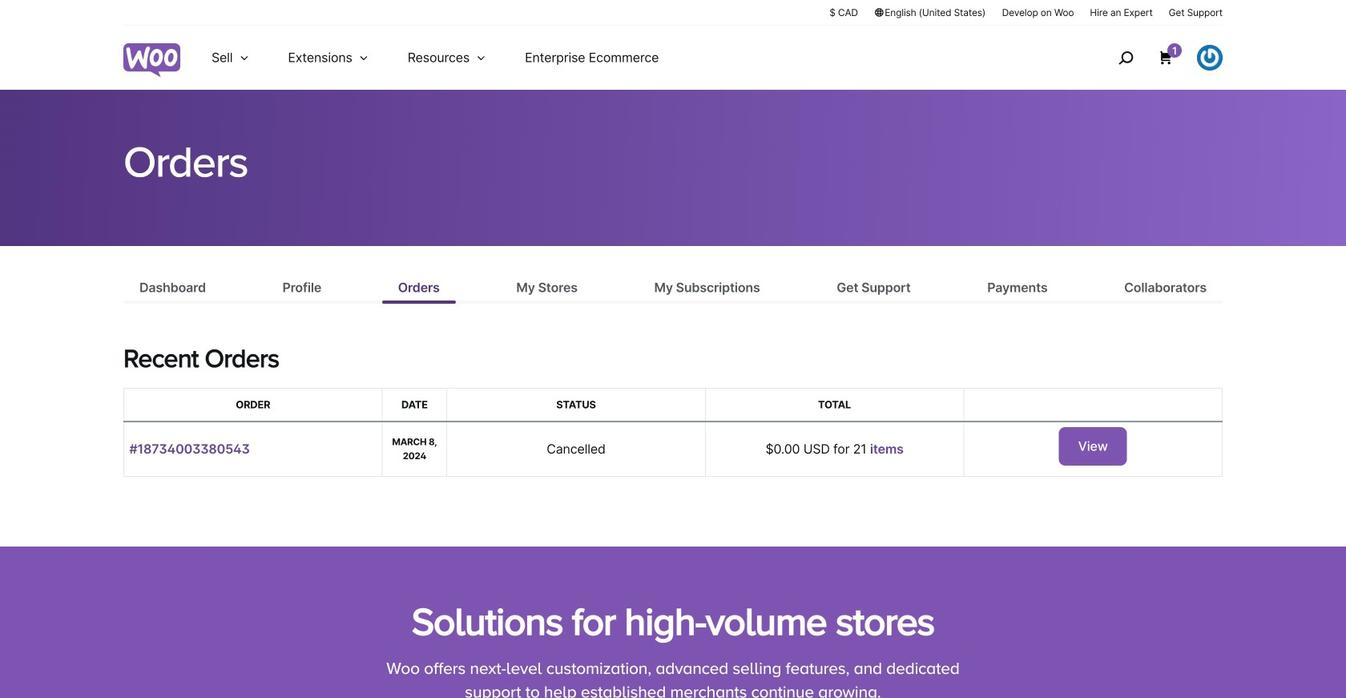 Task type: vqa. For each thing, say whether or not it's contained in the screenshot.
external link ICON
no



Task type: describe. For each thing, give the bounding box(es) containing it.
search image
[[1113, 45, 1139, 71]]



Task type: locate. For each thing, give the bounding box(es) containing it.
open account menu image
[[1197, 45, 1223, 71]]

service navigation menu element
[[1084, 32, 1223, 84]]



